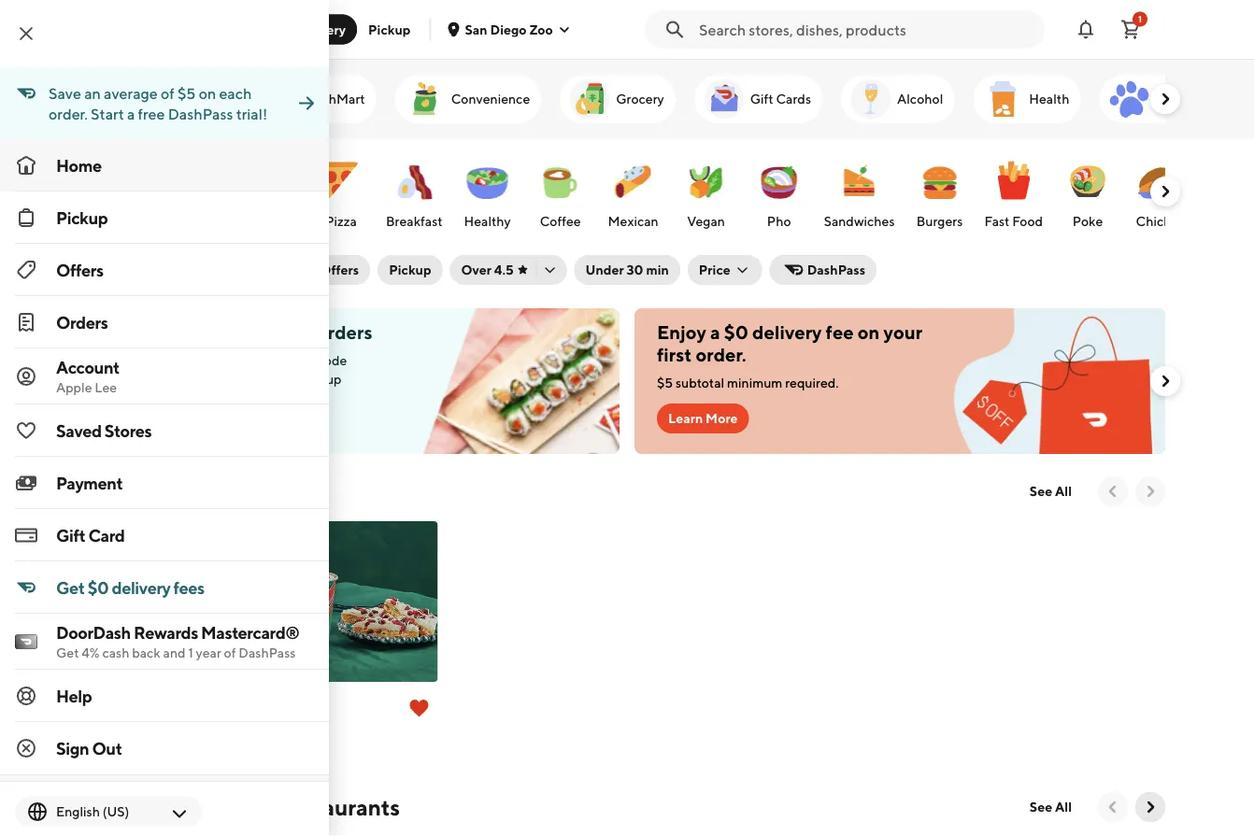 Task type: vqa. For each thing, say whether or not it's contained in the screenshot.
"Enough"
no



Task type: describe. For each thing, give the bounding box(es) containing it.
zoo
[[529, 21, 553, 37]]

and
[[163, 645, 186, 661]]

start
[[91, 105, 124, 123]]

gift cards image
[[702, 77, 746, 121]]

offers link
[[0, 244, 329, 296]]

minimum
[[727, 375, 783, 391]]

subtotal
[[676, 375, 724, 391]]

dashmart link
[[250, 75, 376, 123]]

close image
[[15, 22, 37, 45]]

starbucks 1.5 mi • 20 min • $​0 delivery fee
[[89, 698, 274, 736]]

happy
[[149, 91, 188, 107]]

fees
[[173, 578, 204, 598]]

of inside save an average of $5 on each order. start a free dashpass trial!
[[161, 85, 175, 102]]

over 4.5
[[461, 262, 514, 278]]

back
[[132, 645, 161, 661]]

get inside doordash rewards mastercard® get 4% cash back and 1 year of dashpass
[[56, 645, 79, 661]]

learn for save
[[122, 407, 157, 422]]

each
[[219, 85, 252, 102]]

4.8
[[89, 742, 108, 757]]

save an average of $5 on each order. start a free dashpass trial! status
[[0, 67, 295, 139]]

see all for most popular local restaurants
[[1030, 799, 1072, 815]]

fees:
[[153, 262, 185, 278]]

gift cards link
[[694, 75, 822, 123]]

healthy
[[464, 214, 511, 229]]

gift card link
[[0, 509, 329, 562]]

hour
[[190, 91, 220, 107]]

alcohol image
[[849, 77, 893, 121]]

lee
[[95, 380, 117, 395]]

dashmart
[[306, 91, 365, 107]]

click to remove this store from your saved list image
[[408, 697, 430, 720]]

grocery link
[[560, 75, 675, 123]]

under 30 min
[[586, 262, 669, 278]]

get $0 delivery fees link
[[0, 562, 329, 614]]

learn more button for up
[[111, 400, 203, 430]]

40%
[[148, 321, 188, 343]]

2 • from the left
[[177, 721, 182, 736]]

price button
[[688, 255, 762, 285]]

burgers
[[916, 214, 963, 229]]

delivery fees:
[[100, 262, 188, 278]]

offers inside offers 'link'
[[56, 260, 103, 280]]

0 vertical spatial saved stores
[[56, 421, 152, 441]]

year
[[196, 645, 221, 661]]

1 vertical spatial stores
[[156, 478, 222, 505]]

restaurants
[[283, 794, 400, 821]]

free
[[138, 105, 165, 123]]

pets link
[[1099, 75, 1193, 123]]

help
[[56, 686, 92, 706]]

gift for gift cards
[[750, 91, 773, 107]]

save an average of $5 on each order. start a free dashpass trial! link
[[0, 67, 329, 139]]

fee inside starbucks 1.5 mi • 20 min • $​0 delivery fee
[[255, 721, 274, 736]]

a inside save an average of $5 on each order. start a free dashpass trial!
[[127, 105, 135, 123]]

local
[[230, 794, 279, 821]]

happy hour link
[[93, 75, 232, 123]]

0 vertical spatial pickup button
[[357, 14, 422, 44]]

previous button of carousel image for most popular local restaurants
[[1104, 798, 1122, 817]]

food
[[1012, 214, 1043, 229]]

days
[[239, 371, 266, 387]]

min inside starbucks 1.5 mi • 20 min • $​0 delivery fee
[[152, 721, 174, 736]]

gift card
[[56, 525, 125, 545]]

1 vertical spatial delivery
[[112, 578, 170, 598]]

$15+
[[258, 353, 286, 368]]

a inside 'enjoy a $0 delivery fee on your first order. $5 subtotal minimum required.'
[[710, 321, 720, 343]]

pickup link
[[0, 192, 329, 244]]

san diego zoo button
[[446, 21, 572, 37]]

gift cards
[[750, 91, 811, 107]]

delivery for delivery
[[295, 21, 346, 37]]

all for most popular local restaurants
[[1055, 799, 1072, 815]]

up
[[142, 353, 158, 368]]

payment
[[56, 473, 123, 493]]

chicken
[[1136, 214, 1186, 229]]

dashpass for mastercard®
[[239, 645, 296, 661]]

over
[[461, 262, 492, 278]]

doordash
[[56, 622, 131, 642]]

on for fee
[[858, 321, 880, 343]]

most popular local restaurants
[[89, 794, 400, 821]]

next button of carousel image
[[1141, 482, 1160, 501]]

pickup for topmost pickup button
[[368, 21, 411, 37]]

delivery button
[[284, 14, 357, 44]]

1 inside button
[[1138, 14, 1142, 24]]

san
[[465, 21, 487, 37]]

health link
[[973, 75, 1081, 123]]

pets
[[1155, 91, 1182, 107]]

1 vertical spatial saved stores
[[89, 478, 222, 505]]

1 vertical spatial pickup
[[56, 207, 108, 228]]

dashpass button
[[770, 255, 877, 285]]

sandwiches
[[824, 214, 895, 229]]

previous button of carousel image for saved stores
[[1104, 482, 1122, 501]]

delivery for delivery fees:
[[100, 262, 151, 278]]

1 vertical spatial saved
[[89, 478, 152, 505]]

1 button
[[1112, 11, 1149, 48]]

enjoy a $0 delivery fee on your first order. $5 subtotal minimum required.
[[657, 321, 923, 391]]

on for $5
[[199, 85, 216, 102]]

get for 40%
[[111, 321, 145, 343]]

orders link
[[0, 296, 329, 349]]

pho
[[767, 214, 791, 229]]

popular
[[146, 794, 226, 821]]

get for $0
[[56, 578, 85, 598]]

fee inside 'enjoy a $0 delivery fee on your first order. $5 subtotal minimum required.'
[[826, 321, 854, 343]]

offers inside offers button
[[320, 262, 359, 278]]

poke
[[1073, 214, 1103, 229]]

pizza
[[325, 214, 357, 229]]

convenience image
[[402, 77, 447, 121]]

grocery
[[616, 91, 664, 107]]

mexican
[[608, 214, 659, 229]]

home
[[56, 155, 102, 175]]

1 vertical spatial saved stores link
[[89, 477, 222, 507]]

1 • from the left
[[125, 721, 130, 736]]

health image
[[981, 77, 1025, 121]]

4.5
[[494, 262, 514, 278]]

dashpass inside button
[[807, 262, 865, 278]]

mi
[[108, 721, 122, 736]]

more for order.
[[706, 411, 738, 426]]

alcohol
[[897, 91, 943, 107]]

pets image
[[1107, 77, 1152, 121]]

apple
[[56, 380, 92, 395]]

doordash rewards mastercard® get 4% cash back and 1 year of dashpass
[[56, 622, 299, 661]]

order. inside 'enjoy a $0 delivery fee on your first order. $5 subtotal minimum required.'
[[696, 344, 746, 366]]

order. inside save an average of $5 on each order. start a free dashpass trial!
[[49, 105, 88, 123]]

$10
[[175, 353, 198, 368]]

1 vertical spatial $0
[[88, 578, 109, 598]]

$0 inside 'enjoy a $0 delivery fee on your first order. $5 subtotal minimum required.'
[[724, 321, 749, 343]]

$5 inside save an average of $5 on each order. start a free dashpass trial!
[[177, 85, 196, 102]]

happy hour image
[[100, 77, 145, 121]]



Task type: locate. For each thing, give the bounding box(es) containing it.
1 horizontal spatial your
[[884, 321, 923, 343]]

1 horizontal spatial dashpass
[[239, 645, 296, 661]]

1 vertical spatial on
[[858, 321, 880, 343]]

0 vertical spatial order.
[[49, 105, 88, 123]]

convenience
[[451, 91, 530, 107]]

0 vertical spatial pickup
[[368, 21, 411, 37]]

1 horizontal spatial a
[[710, 321, 720, 343]]

$5
[[177, 85, 196, 102], [657, 375, 673, 391]]

0 horizontal spatial of
[[161, 85, 175, 102]]

on left each
[[199, 85, 216, 102]]

pickup button up the convenience image
[[357, 14, 422, 44]]

0 vertical spatial min
[[646, 262, 669, 278]]

0 horizontal spatial learn more
[[122, 407, 192, 422]]

ramen
[[101, 214, 144, 229]]

home link
[[0, 139, 329, 192]]

off
[[192, 321, 217, 343]]

0 vertical spatial a
[[127, 105, 135, 123]]

offers button
[[286, 255, 370, 285]]

for
[[201, 371, 217, 387]]

a
[[127, 105, 135, 123], [710, 321, 720, 343]]

trial!
[[236, 105, 267, 123]]

cash
[[102, 645, 129, 661]]

get left '4%'
[[56, 645, 79, 661]]

0 horizontal spatial learn
[[122, 407, 157, 422]]

2 vertical spatial get
[[56, 645, 79, 661]]

2 vertical spatial delivery
[[205, 721, 252, 736]]

more down valid in the top of the page
[[160, 407, 192, 422]]

delivery inside starbucks 1.5 mi • 20 min • $​0 delivery fee
[[205, 721, 252, 736]]

first inside 'enjoy a $0 delivery fee on your first order. $5 subtotal minimum required.'
[[657, 344, 692, 366]]

gift
[[750, 91, 773, 107], [56, 525, 85, 545]]

2 your from the left
[[884, 321, 923, 343]]

0 vertical spatial on
[[199, 85, 216, 102]]

pickup button
[[357, 14, 422, 44], [378, 255, 443, 285]]

a right enjoy
[[710, 321, 720, 343]]

dashmart image
[[258, 77, 303, 121]]

1 right notification bell image
[[1138, 14, 1142, 24]]

learn more down 40deal,
[[122, 407, 192, 422]]

1 vertical spatial save
[[111, 353, 140, 368]]

of
[[161, 85, 175, 102], [224, 645, 236, 661]]

starbucks
[[89, 698, 158, 715]]

orders up code
[[317, 321, 372, 343]]

delivery fees: button
[[89, 255, 279, 285]]

breakfast
[[386, 214, 443, 229]]

1 horizontal spatial •
[[177, 721, 182, 736]]

0 vertical spatial delivery
[[752, 321, 822, 343]]

payment link
[[0, 457, 329, 509]]

1 vertical spatial see
[[1030, 799, 1052, 815]]

order. up subtotal
[[696, 344, 746, 366]]

fee right $​0
[[255, 721, 274, 736]]

0 vertical spatial see all
[[1030, 484, 1072, 499]]

dashpass
[[168, 105, 233, 123], [807, 262, 865, 278], [239, 645, 296, 661]]

save inside save an average of $5 on each order. start a free dashpass trial!
[[49, 85, 81, 102]]

1 vertical spatial orders
[[218, 353, 256, 368]]

1 horizontal spatial save
[[111, 353, 140, 368]]

get up doordash
[[56, 578, 85, 598]]

save up 40deal,
[[111, 353, 140, 368]]

1 vertical spatial $5
[[657, 375, 673, 391]]

learn more for up
[[122, 407, 192, 422]]

1 vertical spatial first
[[657, 344, 692, 366]]

0 vertical spatial save
[[49, 85, 81, 102]]

sign out link
[[0, 722, 329, 775]]

code
[[317, 353, 347, 368]]

1 horizontal spatial delivery
[[295, 21, 346, 37]]

under 30 min button
[[574, 255, 680, 285]]

1 horizontal spatial more
[[706, 411, 738, 426]]

0 horizontal spatial fee
[[255, 721, 274, 736]]

1 horizontal spatial first
[[657, 344, 692, 366]]

dashpass down each
[[168, 105, 233, 123]]

pickup button down 'breakfast'
[[378, 255, 443, 285]]

pickup for the bottommost pickup button
[[389, 262, 431, 278]]

see for saved stores
[[1030, 484, 1052, 499]]

fee up required.
[[826, 321, 854, 343]]

see all for saved stores
[[1030, 484, 1072, 499]]

delivery left fees:
[[100, 262, 151, 278]]

1 vertical spatial of
[[224, 645, 236, 661]]

signup
[[302, 371, 342, 387]]

happy hour
[[149, 91, 220, 107]]

0 horizontal spatial min
[[152, 721, 174, 736]]

2 previous button of carousel image from the top
[[1104, 798, 1122, 817]]

1 your from the left
[[221, 321, 260, 343]]

1 horizontal spatial 1
[[1138, 14, 1142, 24]]

1 horizontal spatial learn more
[[668, 411, 738, 426]]

20
[[133, 721, 150, 736]]

1 vertical spatial a
[[710, 321, 720, 343]]

pickup down 'breakfast'
[[389, 262, 431, 278]]

stores down lee
[[105, 421, 152, 441]]

delivery left fees at the left of the page
[[112, 578, 170, 598]]

get up 'up'
[[111, 321, 145, 343]]

more
[[160, 407, 192, 422], [706, 411, 738, 426]]

0 vertical spatial see all link
[[1018, 477, 1083, 507]]

first inside get 40% off your first 2 orders save up to $10 on orders $15+ with code 40deal, valid for 45 days upon signup
[[263, 321, 298, 343]]

fast
[[985, 214, 1010, 229]]

0 vertical spatial saved
[[56, 421, 102, 441]]

saved stores
[[56, 421, 152, 441], [89, 478, 222, 505]]

0 vertical spatial delivery
[[295, 21, 346, 37]]

your inside get 40% off your first 2 orders save up to $10 on orders $15+ with code 40deal, valid for 45 days upon signup
[[221, 321, 260, 343]]

1 all from the top
[[1055, 484, 1072, 499]]

0 horizontal spatial orders
[[218, 353, 256, 368]]

pickup right delivery button
[[368, 21, 411, 37]]

0 vertical spatial orders
[[317, 321, 372, 343]]

price
[[699, 262, 731, 278]]

1 horizontal spatial learn more button
[[657, 404, 749, 434]]

1 items, open order cart image
[[1120, 18, 1142, 41]]

0 vertical spatial previous button of carousel image
[[1104, 482, 1122, 501]]

help link
[[0, 670, 329, 722]]

offers down pizza
[[320, 262, 359, 278]]

saved up card
[[89, 478, 152, 505]]

1.5
[[89, 721, 105, 736]]

0 horizontal spatial stores
[[105, 421, 152, 441]]

$0
[[724, 321, 749, 343], [88, 578, 109, 598]]

grocery image
[[567, 77, 612, 121]]

saved stores link up gift card link
[[89, 477, 222, 507]]

sign out
[[56, 738, 122, 758]]

40deal,
[[111, 371, 167, 387]]

san diego zoo
[[465, 21, 553, 37]]

delivery right $​0
[[205, 721, 252, 736]]

1 horizontal spatial of
[[224, 645, 236, 661]]

offers
[[56, 260, 103, 280], [320, 262, 359, 278]]

1 vertical spatial gift
[[56, 525, 85, 545]]

1 see all link from the top
[[1018, 477, 1083, 507]]

0 vertical spatial stores
[[105, 421, 152, 441]]

a left "free"
[[127, 105, 135, 123]]

pickup down the home
[[56, 207, 108, 228]]

learn down subtotal
[[668, 411, 703, 426]]

learn more for order.
[[668, 411, 738, 426]]

0 horizontal spatial $5
[[177, 85, 196, 102]]

alcohol link
[[841, 75, 954, 123]]

1 vertical spatial fee
[[255, 721, 274, 736]]

on inside save an average of $5 on each order. start a free dashpass trial!
[[199, 85, 216, 102]]

get inside get 40% off your first 2 orders save up to $10 on orders $15+ with code 40deal, valid for 45 days upon signup
[[111, 321, 145, 343]]

2
[[302, 321, 313, 343]]

more down subtotal
[[706, 411, 738, 426]]

on inside 'enjoy a $0 delivery fee on your first order. $5 subtotal minimum required.'
[[858, 321, 880, 343]]

dashpass inside doordash rewards mastercard® get 4% cash back and 1 year of dashpass
[[239, 645, 296, 661]]

1 horizontal spatial min
[[646, 262, 669, 278]]

enjoy
[[657, 321, 706, 343]]

2 horizontal spatial dashpass
[[807, 262, 865, 278]]

0 horizontal spatial gift
[[56, 525, 85, 545]]

learn more down subtotal
[[668, 411, 738, 426]]

delivery up required.
[[752, 321, 822, 343]]

0 horizontal spatial •
[[125, 721, 130, 736]]

notification bell image
[[1075, 18, 1097, 41]]

2 see all from the top
[[1030, 799, 1072, 815]]

learn for first
[[668, 411, 703, 426]]

learn more button down 40deal,
[[111, 400, 203, 430]]

$0 up minimum
[[724, 321, 749, 343]]

previous button of carousel image
[[1104, 482, 1122, 501], [1104, 798, 1122, 817]]

1
[[1138, 14, 1142, 24], [188, 645, 193, 661]]

min
[[646, 262, 669, 278], [152, 721, 174, 736]]

0 horizontal spatial first
[[263, 321, 298, 343]]

$0 up doordash
[[88, 578, 109, 598]]

1 horizontal spatial orders
[[317, 321, 372, 343]]

0 horizontal spatial your
[[221, 321, 260, 343]]

0 vertical spatial dashpass
[[168, 105, 233, 123]]

offers up "orders"
[[56, 260, 103, 280]]

coffee
[[540, 214, 581, 229]]

1 horizontal spatial $0
[[724, 321, 749, 343]]

1 vertical spatial get
[[56, 578, 85, 598]]

45
[[220, 371, 236, 387]]

see all link for most popular local restaurants
[[1018, 792, 1083, 822]]

0 horizontal spatial 1
[[188, 645, 193, 661]]

stores
[[105, 421, 152, 441], [156, 478, 222, 505]]

min right 20
[[152, 721, 174, 736]]

diego
[[490, 21, 527, 37]]

learn more button down subtotal
[[657, 404, 749, 434]]

1 see all from the top
[[1030, 484, 1072, 499]]

0 horizontal spatial a
[[127, 105, 135, 123]]

1 see from the top
[[1030, 484, 1052, 499]]

0 vertical spatial $5
[[177, 85, 196, 102]]

• right mi on the left
[[125, 721, 130, 736]]

delivery inside 'enjoy a $0 delivery fee on your first order. $5 subtotal minimum required.'
[[752, 321, 822, 343]]

0 horizontal spatial order.
[[49, 105, 88, 123]]

0 horizontal spatial $0
[[88, 578, 109, 598]]

valid
[[170, 371, 198, 387]]

0 horizontal spatial more
[[160, 407, 192, 422]]

saved stores down lee
[[56, 421, 152, 441]]

see for most popular local restaurants
[[1030, 799, 1052, 815]]

mastercard®
[[201, 622, 299, 642]]

0 horizontal spatial save
[[49, 85, 81, 102]]

learn down 40deal,
[[122, 407, 157, 422]]

on inside get 40% off your first 2 orders save up to $10 on orders $15+ with code 40deal, valid for 45 days upon signup
[[200, 353, 215, 368]]

1 vertical spatial see all link
[[1018, 792, 1083, 822]]

under
[[586, 262, 624, 278]]

1 horizontal spatial delivery
[[205, 721, 252, 736]]

2 vertical spatial pickup
[[389, 262, 431, 278]]

save an average of $5 on each order. start a free dashpass trial!
[[49, 85, 267, 123]]

vegan
[[687, 214, 725, 229]]

1 vertical spatial all
[[1055, 799, 1072, 815]]

orders
[[317, 321, 372, 343], [218, 353, 256, 368]]

get
[[111, 321, 145, 343], [56, 578, 85, 598], [56, 645, 79, 661]]

orders
[[56, 312, 108, 332]]

to
[[161, 353, 173, 368]]

2 all from the top
[[1055, 799, 1072, 815]]

1 right and
[[188, 645, 193, 661]]

1 previous button of carousel image from the top
[[1104, 482, 1122, 501]]

dashpass inside save an average of $5 on each order. start a free dashpass trial!
[[168, 105, 233, 123]]

saved stores up gift card link
[[89, 478, 222, 505]]

learn
[[122, 407, 157, 422], [668, 411, 703, 426]]

0 vertical spatial get
[[111, 321, 145, 343]]

0 vertical spatial first
[[263, 321, 298, 343]]

order. down an
[[49, 105, 88, 123]]

saved down apple
[[56, 421, 102, 441]]

account apple lee
[[56, 357, 120, 395]]

on down dashpass button
[[858, 321, 880, 343]]

1 vertical spatial dashpass
[[807, 262, 865, 278]]

next button of carousel image
[[1156, 90, 1175, 108], [1156, 182, 1175, 201], [1156, 372, 1175, 391], [1141, 798, 1160, 817]]

0 vertical spatial gift
[[750, 91, 773, 107]]

learn more button for order.
[[657, 404, 749, 434]]

upon
[[269, 371, 299, 387]]

account
[[56, 357, 120, 377]]

1 vertical spatial pickup button
[[378, 255, 443, 285]]

2 see from the top
[[1030, 799, 1052, 815]]

save left an
[[49, 85, 81, 102]]

1 vertical spatial min
[[152, 721, 174, 736]]

your inside 'enjoy a $0 delivery fee on your first order. $5 subtotal minimum required.'
[[884, 321, 923, 343]]

all for saved stores
[[1055, 484, 1072, 499]]

all
[[1055, 484, 1072, 499], [1055, 799, 1072, 815]]

1 vertical spatial order.
[[696, 344, 746, 366]]

on up for
[[200, 353, 215, 368]]

• left $​0
[[177, 721, 182, 736]]

0 horizontal spatial delivery
[[112, 578, 170, 598]]

0 horizontal spatial offers
[[56, 260, 103, 280]]

1 vertical spatial previous button of carousel image
[[1104, 798, 1122, 817]]

0 horizontal spatial delivery
[[100, 262, 151, 278]]

average
[[104, 85, 158, 102]]

1 horizontal spatial gift
[[750, 91, 773, 107]]

gift left the cards
[[750, 91, 773, 107]]

orders up 45
[[218, 353, 256, 368]]

out
[[92, 738, 122, 758]]

1 horizontal spatial $5
[[657, 375, 673, 391]]

first left 2
[[263, 321, 298, 343]]

dashpass down sandwiches at the top right
[[807, 262, 865, 278]]

gift for gift card
[[56, 525, 85, 545]]

0 vertical spatial see
[[1030, 484, 1052, 499]]

delivery up dashmart link
[[295, 21, 346, 37]]

required.
[[785, 375, 839, 391]]

30
[[627, 262, 643, 278]]

1 horizontal spatial stores
[[156, 478, 222, 505]]

0 vertical spatial saved stores link
[[0, 405, 329, 457]]

0 vertical spatial $0
[[724, 321, 749, 343]]

2 vertical spatial dashpass
[[239, 645, 296, 661]]

card
[[88, 525, 125, 545]]

1 inside doordash rewards mastercard® get 4% cash back and 1 year of dashpass
[[188, 645, 193, 661]]

1 vertical spatial see all
[[1030, 799, 1072, 815]]

on
[[199, 85, 216, 102], [858, 321, 880, 343], [200, 353, 215, 368]]

dashpass for average
[[168, 105, 233, 123]]

first down enjoy
[[657, 344, 692, 366]]

see all link for saved stores
[[1018, 477, 1083, 507]]

saved stores link down valid in the top of the page
[[0, 405, 329, 457]]

4%
[[82, 645, 100, 661]]

order.
[[49, 105, 88, 123], [696, 344, 746, 366]]

dashpass down mastercard®
[[239, 645, 296, 661]]

2 see all link from the top
[[1018, 792, 1083, 822]]

stores up gift card link
[[156, 478, 222, 505]]

of inside doordash rewards mastercard® get 4% cash back and 1 year of dashpass
[[224, 645, 236, 661]]

min inside 'button'
[[646, 262, 669, 278]]

0 vertical spatial fee
[[826, 321, 854, 343]]

more for up
[[160, 407, 192, 422]]

gift left card
[[56, 525, 85, 545]]

min right 30
[[646, 262, 669, 278]]

fee
[[826, 321, 854, 343], [255, 721, 274, 736]]

save inside get 40% off your first 2 orders save up to $10 on orders $15+ with code 40deal, valid for 45 days upon signup
[[111, 353, 140, 368]]

1 vertical spatial 1
[[188, 645, 193, 661]]

$5 inside 'enjoy a $0 delivery fee on your first order. $5 subtotal minimum required.'
[[657, 375, 673, 391]]

health
[[1029, 91, 1069, 107]]

most popular local restaurants link
[[89, 792, 400, 822]]

1 vertical spatial delivery
[[100, 262, 151, 278]]

fast food
[[985, 214, 1043, 229]]

0 vertical spatial of
[[161, 85, 175, 102]]

2 horizontal spatial delivery
[[752, 321, 822, 343]]

0 vertical spatial 1
[[1138, 14, 1142, 24]]



